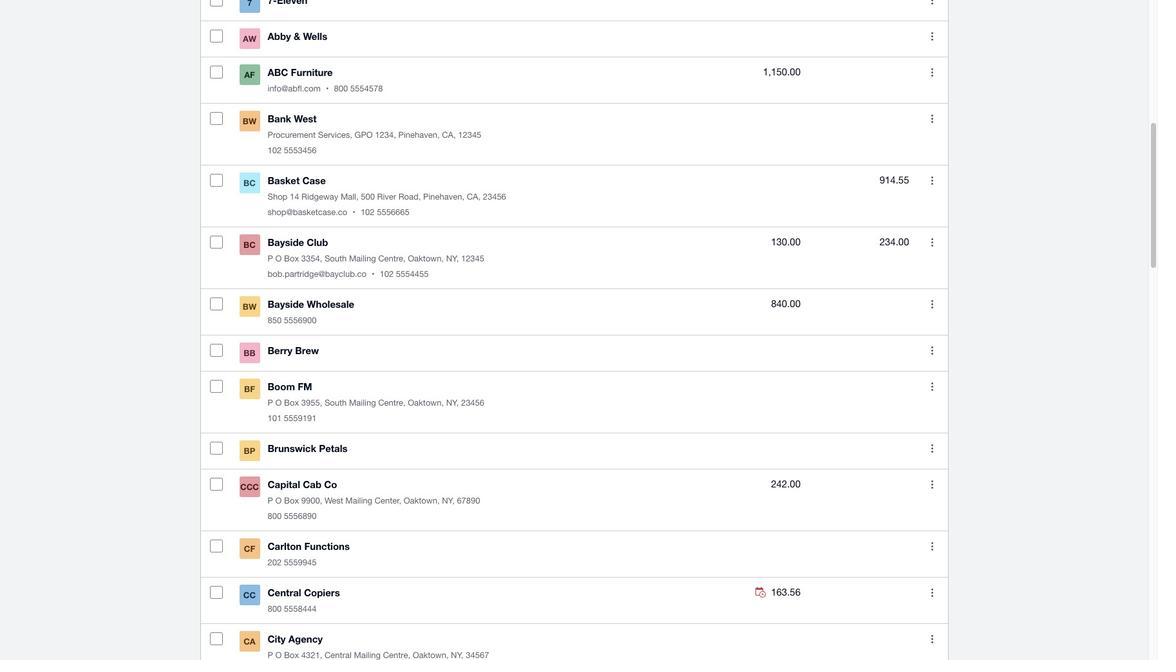 Task type: describe. For each thing, give the bounding box(es) containing it.
abby
[[268, 30, 291, 42]]

5554578
[[350, 84, 383, 94]]

centre, for bayside club
[[378, 254, 406, 264]]

840.00 link
[[771, 297, 801, 312]]

bob.partridge@bayclub.co
[[268, 269, 367, 279]]

ny, for boom fm
[[446, 398, 459, 408]]

bw for bank
[[243, 116, 257, 126]]

pinehaven, inside bank west procurement services, gpo 1234, pinehaven, ca, 12345 102 5553456
[[398, 130, 440, 140]]

box for bayside
[[284, 254, 299, 264]]

5553456
[[284, 146, 317, 155]]

1,150.00 link
[[763, 65, 801, 80]]

130.00
[[771, 237, 801, 248]]

234.00
[[880, 237, 909, 248]]

5556890
[[284, 512, 317, 521]]

bayside club p o box 3354, south mailing centre, oaktown, ny, 12345 bob.partridge@bayclub.co • 102 5554455
[[268, 237, 485, 279]]

south for fm
[[325, 398, 347, 408]]

o for bayside club
[[275, 254, 282, 264]]

more row options image for bc
[[932, 238, 934, 247]]

af
[[244, 70, 255, 80]]

cc
[[243, 590, 256, 601]]

centre, for boom fm
[[378, 398, 406, 408]]

south for club
[[325, 254, 347, 264]]

bb
[[244, 348, 256, 358]]

cf
[[244, 544, 255, 554]]

city
[[268, 633, 286, 645]]

ccc
[[240, 482, 259, 492]]

west inside bank west procurement services, gpo 1234, pinehaven, ca, 12345 102 5553456
[[294, 113, 317, 124]]

berry
[[268, 345, 293, 356]]

bank west procurement services, gpo 1234, pinehaven, ca, 12345 102 5553456
[[268, 113, 481, 155]]

840.00
[[771, 298, 801, 309]]

more row options image for wholesale
[[932, 300, 934, 308]]

12345 inside bayside club p o box 3354, south mailing centre, oaktown, ny, 12345 bob.partridge@bayclub.co • 102 5554455
[[461, 254, 485, 264]]

bf
[[244, 384, 255, 394]]

case
[[302, 175, 326, 186]]

800 inside 'capital cab co p o box 9900, west mailing center, oaktown, ny, 67890 800 5556890'
[[268, 512, 282, 521]]

163.56 link
[[756, 585, 801, 601]]

abby & wells
[[268, 30, 327, 42]]

7 more row options image from the top
[[932, 635, 934, 643]]

more row options image for bp
[[932, 444, 934, 453]]

• inside abc furniture info@abfl.com • 800 5554578
[[326, 84, 329, 94]]

101
[[268, 414, 282, 423]]

o for boom fm
[[275, 398, 282, 408]]

box for boom
[[284, 398, 299, 408]]

3354,
[[301, 254, 322, 264]]

river
[[377, 192, 396, 202]]

more row options image for case
[[932, 176, 934, 185]]

242.00
[[771, 479, 801, 490]]

info@abfl.com
[[268, 84, 321, 94]]

road,
[[399, 192, 421, 202]]

1234,
[[375, 130, 396, 140]]

234.00 link
[[880, 235, 909, 250]]

mailing for fm
[[349, 398, 376, 408]]

202
[[268, 558, 282, 568]]

abc
[[268, 66, 288, 78]]

p inside 'capital cab co p o box 9900, west mailing center, oaktown, ny, 67890 800 5556890'
[[268, 496, 273, 506]]

cab
[[303, 479, 322, 490]]

boom fm p o box 3955, south mailing centre, oaktown, ny, 23456 101 5559191
[[268, 381, 485, 423]]

procurement
[[268, 130, 316, 140]]

bayside for bayside club
[[268, 237, 304, 248]]

more row options button for basket case
[[920, 168, 945, 193]]

102 for basket case
[[361, 208, 375, 217]]

capital
[[268, 479, 300, 490]]

5556665
[[377, 208, 410, 217]]

center,
[[375, 496, 401, 506]]

5559945
[[284, 558, 317, 568]]

102 for bayside club
[[380, 269, 394, 279]]

more row options button for boom fm
[[920, 374, 945, 400]]

berry brew
[[268, 345, 319, 356]]

more row options image for af
[[932, 68, 934, 76]]

shop
[[268, 192, 288, 202]]

wholesale
[[307, 298, 354, 310]]

8 more row options button from the top
[[920, 338, 945, 364]]

more row options button for bayside wholesale
[[920, 291, 945, 317]]

brunswick
[[268, 443, 316, 454]]

5559191
[[284, 414, 317, 423]]

bc for bayside club
[[244, 240, 256, 250]]

basket
[[268, 175, 300, 186]]

oaktown, for bayside club
[[408, 254, 444, 264]]

p for bayside club
[[268, 254, 273, 264]]

914.55 link
[[880, 173, 909, 188]]

1 more row options image from the top
[[932, 0, 934, 4]]

agency
[[288, 633, 323, 645]]

500
[[361, 192, 375, 202]]

fm
[[298, 381, 312, 392]]

ca, inside bank west procurement services, gpo 1234, pinehaven, ca, 12345 102 5553456
[[442, 130, 456, 140]]



Task type: locate. For each thing, give the bounding box(es) containing it.
west up procurement
[[294, 113, 317, 124]]

1 vertical spatial bw
[[243, 302, 257, 312]]

14 more row options button from the top
[[920, 626, 945, 652]]

5556900
[[284, 316, 317, 325]]

more row options image for aw
[[932, 32, 934, 40]]

o
[[275, 254, 282, 264], [275, 398, 282, 408], [275, 496, 282, 506]]

ny, inside 'capital cab co p o box 9900, west mailing center, oaktown, ny, 67890 800 5556890'
[[442, 496, 455, 506]]

800 left 5556890
[[268, 512, 282, 521]]

0 vertical spatial bc
[[244, 178, 256, 188]]

bc
[[244, 178, 256, 188], [244, 240, 256, 250]]

800 left 5554578
[[334, 84, 348, 94]]

2 vertical spatial box
[[284, 496, 299, 506]]

0 vertical spatial centre,
[[378, 254, 406, 264]]

23456
[[483, 192, 506, 202], [461, 398, 485, 408]]

0 horizontal spatial •
[[326, 84, 329, 94]]

• for bayside club
[[372, 269, 375, 279]]

1 vertical spatial 12345
[[461, 254, 485, 264]]

1 south from the top
[[325, 254, 347, 264]]

shop@basketcase.co
[[268, 208, 347, 217]]

1 bw from the top
[[243, 116, 257, 126]]

12345
[[458, 130, 481, 140], [461, 254, 485, 264]]

1 vertical spatial 102
[[361, 208, 375, 217]]

ny, for bayside club
[[446, 254, 459, 264]]

2 vertical spatial o
[[275, 496, 282, 506]]

mailing right 3955,
[[349, 398, 376, 408]]

23456 inside boom fm p o box 3955, south mailing centre, oaktown, ny, 23456 101 5559191
[[461, 398, 485, 408]]

boom
[[268, 381, 295, 392]]

centre,
[[378, 254, 406, 264], [378, 398, 406, 408]]

2 o from the top
[[275, 398, 282, 408]]

2 bc from the top
[[244, 240, 256, 250]]

o left 3354,
[[275, 254, 282, 264]]

pinehaven, right 1234,
[[398, 130, 440, 140]]

2 more row options button from the top
[[920, 23, 945, 49]]

2 bw from the top
[[243, 302, 257, 312]]

ca, right 1234,
[[442, 130, 456, 140]]

box inside bayside club p o box 3354, south mailing centre, oaktown, ny, 12345 bob.partridge@bayclub.co • 102 5554455
[[284, 254, 299, 264]]

bayside for bayside wholesale
[[268, 298, 304, 310]]

800
[[334, 84, 348, 94], [268, 512, 282, 521], [268, 604, 282, 614]]

2 horizontal spatial 102
[[380, 269, 394, 279]]

1 box from the top
[[284, 254, 299, 264]]

central copiers 800 5558444
[[268, 587, 340, 614]]

1 o from the top
[[275, 254, 282, 264]]

102 left 5554455
[[380, 269, 394, 279]]

3 o from the top
[[275, 496, 282, 506]]

1 more row options button from the top
[[920, 0, 945, 13]]

club
[[307, 237, 328, 248]]

0 vertical spatial p
[[268, 254, 273, 264]]

central
[[268, 587, 301, 599]]

more row options button for capital cab co
[[920, 472, 945, 498]]

0 horizontal spatial west
[[294, 113, 317, 124]]

5558444
[[284, 604, 317, 614]]

•
[[326, 84, 329, 94], [353, 208, 356, 217], [372, 269, 375, 279]]

1 horizontal spatial ca,
[[467, 192, 481, 202]]

5 more row options image from the top
[[932, 542, 934, 551]]

11 more row options button from the top
[[920, 472, 945, 498]]

67890
[[457, 496, 480, 506]]

wells
[[303, 30, 327, 42]]

more row options button for city agency
[[920, 626, 945, 652]]

more row options button for central copiers
[[920, 580, 945, 606]]

3 p from the top
[[268, 496, 273, 506]]

more row options image
[[932, 0, 934, 4], [932, 176, 934, 185], [932, 300, 934, 308], [932, 480, 934, 489], [932, 542, 934, 551], [932, 589, 934, 597], [932, 635, 934, 643]]

2 more row options image from the top
[[932, 176, 934, 185]]

2 vertical spatial 102
[[380, 269, 394, 279]]

ridgeway
[[302, 192, 338, 202]]

0 vertical spatial 23456
[[483, 192, 506, 202]]

850
[[268, 316, 282, 325]]

2 vertical spatial p
[[268, 496, 273, 506]]

1 vertical spatial west
[[325, 496, 343, 506]]

basket case shop 14 ridgeway mall, 500 river road, pinehaven, ca, 23456 shop@basketcase.co • 102 5556665
[[268, 175, 506, 217]]

3955,
[[301, 398, 322, 408]]

oaktown, inside bayside club p o box 3354, south mailing centre, oaktown, ny, 12345 bob.partridge@bayclub.co • 102 5554455
[[408, 254, 444, 264]]

3 box from the top
[[284, 496, 299, 506]]

box
[[284, 254, 299, 264], [284, 398, 299, 408], [284, 496, 299, 506]]

more row options image
[[932, 32, 934, 40], [932, 68, 934, 76], [932, 114, 934, 123], [932, 238, 934, 247], [932, 346, 934, 355], [932, 383, 934, 391], [932, 444, 934, 453]]

1 more row options image from the top
[[932, 32, 934, 40]]

• down mall,
[[353, 208, 356, 217]]

914.55
[[880, 175, 909, 186]]

south
[[325, 254, 347, 264], [325, 398, 347, 408]]

more row options button
[[920, 0, 945, 13], [920, 23, 945, 49], [920, 59, 945, 85], [920, 106, 945, 132], [920, 168, 945, 193], [920, 229, 945, 255], [920, 291, 945, 317], [920, 338, 945, 364], [920, 374, 945, 400], [920, 436, 945, 461], [920, 472, 945, 498], [920, 534, 945, 559], [920, 580, 945, 606], [920, 626, 945, 652]]

mailing left the center,
[[346, 496, 372, 506]]

oaktown, for boom fm
[[408, 398, 444, 408]]

centre, inside bayside club p o box 3354, south mailing centre, oaktown, ny, 12345 bob.partridge@bayclub.co • 102 5554455
[[378, 254, 406, 264]]

800 down the central
[[268, 604, 282, 614]]

1 vertical spatial pinehaven,
[[423, 192, 465, 202]]

o inside bayside club p o box 3354, south mailing centre, oaktown, ny, 12345 bob.partridge@bayclub.co • 102 5554455
[[275, 254, 282, 264]]

o inside boom fm p o box 3955, south mailing centre, oaktown, ny, 23456 101 5559191
[[275, 398, 282, 408]]

box up 5559191
[[284, 398, 299, 408]]

1 vertical spatial 23456
[[461, 398, 485, 408]]

6 more row options image from the top
[[932, 383, 934, 391]]

14
[[290, 192, 299, 202]]

2 p from the top
[[268, 398, 273, 408]]

ny, inside boom fm p o box 3955, south mailing centre, oaktown, ny, 23456 101 5559191
[[446, 398, 459, 408]]

more row options image for copiers
[[932, 589, 934, 597]]

mailing inside bayside club p o box 3354, south mailing centre, oaktown, ny, 12345 bob.partridge@bayclub.co • 102 5554455
[[349, 254, 376, 264]]

ca,
[[442, 130, 456, 140], [467, 192, 481, 202]]

o down capital
[[275, 496, 282, 506]]

7 more row options image from the top
[[932, 444, 934, 453]]

co
[[324, 479, 337, 490]]

13 more row options button from the top
[[920, 580, 945, 606]]

23456 for case
[[483, 192, 506, 202]]

0 vertical spatial box
[[284, 254, 299, 264]]

1 centre, from the top
[[378, 254, 406, 264]]

ca, inside basket case shop 14 ridgeway mall, 500 river road, pinehaven, ca, 23456 shop@basketcase.co • 102 5556665
[[467, 192, 481, 202]]

south inside bayside club p o box 3354, south mailing centre, oaktown, ny, 12345 bob.partridge@bayclub.co • 102 5554455
[[325, 254, 347, 264]]

• down furniture
[[326, 84, 329, 94]]

centre, inside boom fm p o box 3955, south mailing centre, oaktown, ny, 23456 101 5559191
[[378, 398, 406, 408]]

12345 inside bank west procurement services, gpo 1234, pinehaven, ca, 12345 102 5553456
[[458, 130, 481, 140]]

ca
[[244, 637, 256, 647]]

2 centre, from the top
[[378, 398, 406, 408]]

2 vertical spatial ny,
[[442, 496, 455, 506]]

10 more row options button from the top
[[920, 436, 945, 461]]

1 vertical spatial 800
[[268, 512, 282, 521]]

6 more row options image from the top
[[932, 589, 934, 597]]

• for basket case
[[353, 208, 356, 217]]

p left 3354,
[[268, 254, 273, 264]]

2 vertical spatial •
[[372, 269, 375, 279]]

2 bayside from the top
[[268, 298, 304, 310]]

carlton
[[268, 541, 302, 552]]

• left 5554455
[[372, 269, 375, 279]]

242.00 link
[[771, 477, 801, 492]]

bayside up 850
[[268, 298, 304, 310]]

p down capital
[[268, 496, 273, 506]]

0 horizontal spatial ca,
[[442, 130, 456, 140]]

0 horizontal spatial 102
[[268, 146, 282, 155]]

west
[[294, 113, 317, 124], [325, 496, 343, 506]]

0 vertical spatial •
[[326, 84, 329, 94]]

102
[[268, 146, 282, 155], [361, 208, 375, 217], [380, 269, 394, 279]]

bw up bb
[[243, 302, 257, 312]]

800 inside abc furniture info@abfl.com • 800 5554578
[[334, 84, 348, 94]]

12 more row options button from the top
[[920, 534, 945, 559]]

3 more row options button from the top
[[920, 59, 945, 85]]

163.56
[[771, 587, 801, 598]]

bc for basket case
[[244, 178, 256, 188]]

1 vertical spatial bc
[[244, 240, 256, 250]]

1 vertical spatial oaktown,
[[408, 398, 444, 408]]

4 more row options button from the top
[[920, 106, 945, 132]]

102 down procurement
[[268, 146, 282, 155]]

1 vertical spatial •
[[353, 208, 356, 217]]

abc furniture info@abfl.com • 800 5554578
[[268, 66, 383, 94]]

0 vertical spatial bayside
[[268, 237, 304, 248]]

1 bayside from the top
[[268, 237, 304, 248]]

capital cab co p o box 9900, west mailing center, oaktown, ny, 67890 800 5556890
[[268, 479, 480, 521]]

aw
[[243, 34, 256, 44]]

5554455
[[396, 269, 429, 279]]

west inside 'capital cab co p o box 9900, west mailing center, oaktown, ny, 67890 800 5556890'
[[325, 496, 343, 506]]

more row options button for carlton functions
[[920, 534, 945, 559]]

mailing inside 'capital cab co p o box 9900, west mailing center, oaktown, ny, 67890 800 5556890'
[[346, 496, 372, 506]]

o up 101
[[275, 398, 282, 408]]

city agency
[[268, 633, 323, 645]]

1 horizontal spatial 102
[[361, 208, 375, 217]]

p for boom fm
[[268, 398, 273, 408]]

brew
[[295, 345, 319, 356]]

• inside basket case shop 14 ridgeway mall, 500 river road, pinehaven, ca, 23456 shop@basketcase.co • 102 5556665
[[353, 208, 356, 217]]

1 horizontal spatial •
[[353, 208, 356, 217]]

more row options button for bank west
[[920, 106, 945, 132]]

0 vertical spatial ny,
[[446, 254, 459, 264]]

1 vertical spatial bayside
[[268, 298, 304, 310]]

more row options image for bf
[[932, 383, 934, 391]]

2 more row options image from the top
[[932, 68, 934, 76]]

3 more row options image from the top
[[932, 300, 934, 308]]

23456 inside basket case shop 14 ridgeway mall, 500 river road, pinehaven, ca, 23456 shop@basketcase.co • 102 5556665
[[483, 192, 506, 202]]

2 south from the top
[[325, 398, 347, 408]]

south right 3354,
[[325, 254, 347, 264]]

bw
[[243, 116, 257, 126], [243, 302, 257, 312]]

furniture
[[291, 66, 333, 78]]

0 vertical spatial pinehaven,
[[398, 130, 440, 140]]

0 vertical spatial oaktown,
[[408, 254, 444, 264]]

petals
[[319, 443, 348, 454]]

1 vertical spatial p
[[268, 398, 273, 408]]

carlton functions 202 5559945
[[268, 541, 350, 568]]

functions
[[304, 541, 350, 552]]

bayside inside bayside wholesale 850 5556900
[[268, 298, 304, 310]]

more row options image for functions
[[932, 542, 934, 551]]

• inside bayside club p o box 3354, south mailing centre, oaktown, ny, 12345 bob.partridge@bayclub.co • 102 5554455
[[372, 269, 375, 279]]

130.00 link
[[771, 235, 801, 250]]

1,150.00
[[763, 66, 801, 77]]

south inside boom fm p o box 3955, south mailing centre, oaktown, ny, 23456 101 5559191
[[325, 398, 347, 408]]

1 vertical spatial box
[[284, 398, 299, 408]]

box inside 'capital cab co p o box 9900, west mailing center, oaktown, ny, 67890 800 5556890'
[[284, 496, 299, 506]]

more row options button for bayside club
[[920, 229, 945, 255]]

mall,
[[341, 192, 359, 202]]

4 more row options image from the top
[[932, 238, 934, 247]]

services,
[[318, 130, 352, 140]]

mailing inside boom fm p o box 3955, south mailing centre, oaktown, ny, 23456 101 5559191
[[349, 398, 376, 408]]

1 vertical spatial ny,
[[446, 398, 459, 408]]

box inside boom fm p o box 3955, south mailing centre, oaktown, ny, 23456 101 5559191
[[284, 398, 299, 408]]

bayside inside bayside club p o box 3354, south mailing centre, oaktown, ny, 12345 bob.partridge@bayclub.co • 102 5554455
[[268, 237, 304, 248]]

p inside boom fm p o box 3955, south mailing centre, oaktown, ny, 23456 101 5559191
[[268, 398, 273, 408]]

mailing
[[349, 254, 376, 264], [349, 398, 376, 408], [346, 496, 372, 506]]

bayside
[[268, 237, 304, 248], [268, 298, 304, 310]]

2 vertical spatial 800
[[268, 604, 282, 614]]

oaktown, inside boom fm p o box 3955, south mailing centre, oaktown, ny, 23456 101 5559191
[[408, 398, 444, 408]]

ny,
[[446, 254, 459, 264], [446, 398, 459, 408], [442, 496, 455, 506]]

bw left bank
[[243, 116, 257, 126]]

o inside 'capital cab co p o box 9900, west mailing center, oaktown, ny, 67890 800 5556890'
[[275, 496, 282, 506]]

oaktown,
[[408, 254, 444, 264], [408, 398, 444, 408], [404, 496, 440, 506]]

0 vertical spatial west
[[294, 113, 317, 124]]

0 vertical spatial bw
[[243, 116, 257, 126]]

p inside bayside club p o box 3354, south mailing centre, oaktown, ny, 12345 bob.partridge@bayclub.co • 102 5554455
[[268, 254, 273, 264]]

1 vertical spatial south
[[325, 398, 347, 408]]

0 vertical spatial mailing
[[349, 254, 376, 264]]

pinehaven,
[[398, 130, 440, 140], [423, 192, 465, 202]]

7 more row options button from the top
[[920, 291, 945, 317]]

west down 'co'
[[325, 496, 343, 506]]

oaktown, inside 'capital cab co p o box 9900, west mailing center, oaktown, ny, 67890 800 5556890'
[[404, 496, 440, 506]]

box up 5556890
[[284, 496, 299, 506]]

gpo
[[355, 130, 373, 140]]

1 vertical spatial ca,
[[467, 192, 481, 202]]

mailing for club
[[349, 254, 376, 264]]

0 vertical spatial ca,
[[442, 130, 456, 140]]

bank
[[268, 113, 291, 124]]

1 vertical spatial centre,
[[378, 398, 406, 408]]

1 horizontal spatial west
[[325, 496, 343, 506]]

2 vertical spatial mailing
[[346, 496, 372, 506]]

6 more row options button from the top
[[920, 229, 945, 255]]

1 vertical spatial mailing
[[349, 398, 376, 408]]

bayside up 3354,
[[268, 237, 304, 248]]

more row options image for bw
[[932, 114, 934, 123]]

mailing up bob.partridge@bayclub.co
[[349, 254, 376, 264]]

23456 for fm
[[461, 398, 485, 408]]

3 more row options image from the top
[[932, 114, 934, 123]]

5 more row options image from the top
[[932, 346, 934, 355]]

box left 3354,
[[284, 254, 299, 264]]

9900,
[[301, 496, 322, 506]]

bw for bayside
[[243, 302, 257, 312]]

102 inside bayside club p o box 3354, south mailing centre, oaktown, ny, 12345 bob.partridge@bayclub.co • 102 5554455
[[380, 269, 394, 279]]

p
[[268, 254, 273, 264], [268, 398, 273, 408], [268, 496, 273, 506]]

0 vertical spatial 102
[[268, 146, 282, 155]]

south right 3955,
[[325, 398, 347, 408]]

0 vertical spatial o
[[275, 254, 282, 264]]

2 box from the top
[[284, 398, 299, 408]]

1 bc from the top
[[244, 178, 256, 188]]

brunswick petals
[[268, 443, 348, 454]]

ca, right road,
[[467, 192, 481, 202]]

p up 101
[[268, 398, 273, 408]]

5 more row options button from the top
[[920, 168, 945, 193]]

0 vertical spatial 12345
[[458, 130, 481, 140]]

102 inside bank west procurement services, gpo 1234, pinehaven, ca, 12345 102 5553456
[[268, 146, 282, 155]]

0 vertical spatial 800
[[334, 84, 348, 94]]

pinehaven, inside basket case shop 14 ridgeway mall, 500 river road, pinehaven, ca, 23456 shop@basketcase.co • 102 5556665
[[423, 192, 465, 202]]

102 inside basket case shop 14 ridgeway mall, 500 river road, pinehaven, ca, 23456 shop@basketcase.co • 102 5556665
[[361, 208, 375, 217]]

1 vertical spatial o
[[275, 398, 282, 408]]

9 more row options button from the top
[[920, 374, 945, 400]]

bayside wholesale 850 5556900
[[268, 298, 354, 325]]

2 horizontal spatial •
[[372, 269, 375, 279]]

102 down 500 at the left
[[361, 208, 375, 217]]

bp
[[244, 446, 255, 456]]

copiers
[[304, 587, 340, 599]]

800 inside central copiers 800 5558444
[[268, 604, 282, 614]]

1 p from the top
[[268, 254, 273, 264]]

2 vertical spatial oaktown,
[[404, 496, 440, 506]]

0 vertical spatial south
[[325, 254, 347, 264]]

4 more row options image from the top
[[932, 480, 934, 489]]

more row options image for bb
[[932, 346, 934, 355]]

pinehaven, right road,
[[423, 192, 465, 202]]

ny, inside bayside club p o box 3354, south mailing centre, oaktown, ny, 12345 bob.partridge@bayclub.co • 102 5554455
[[446, 254, 459, 264]]

&
[[294, 30, 300, 42]]

more row options button for abc furniture
[[920, 59, 945, 85]]

more row options image for cab
[[932, 480, 934, 489]]



Task type: vqa. For each thing, say whether or not it's contained in the screenshot.
bc
yes



